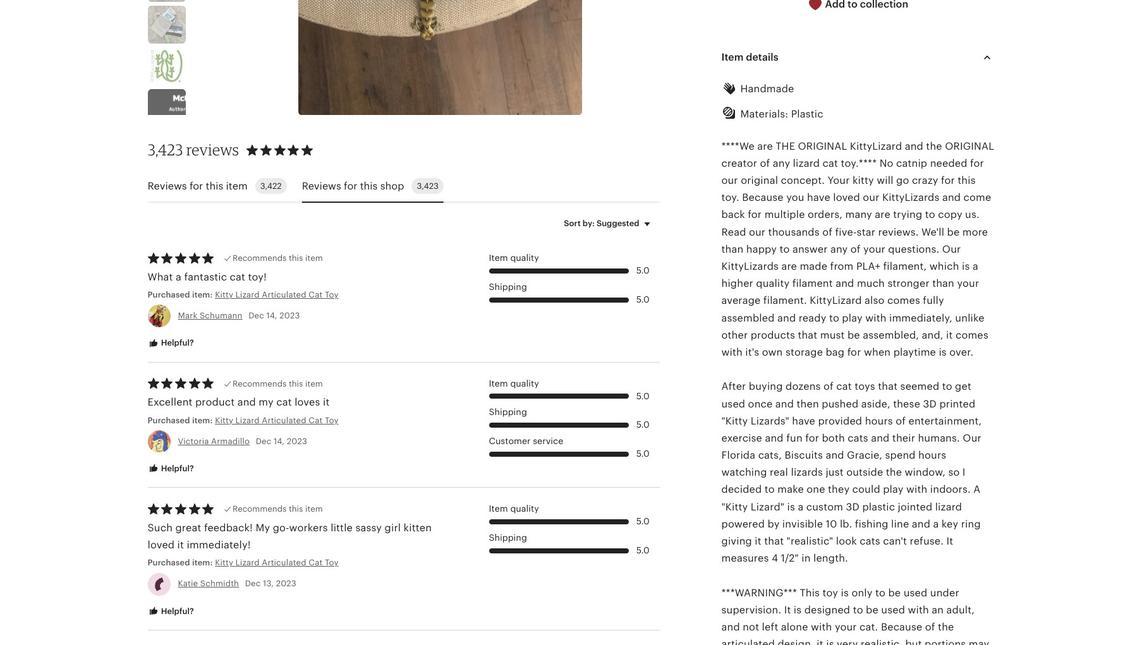 Task type: vqa. For each thing, say whether or not it's contained in the screenshot.
Cat corresponding to toy!
yes



Task type: describe. For each thing, give the bounding box(es) containing it.
cat inside after buying dozens of cat toys that seemed to get used once and then pushed aside, these 3d printed "kitty lizards" have provided hours of entertainment, exercise and fun for both cats and their humans.  our florida cats, biscuits and gracie, spend hours watching real lizards just outside the window, so i decided to make one they could play with indoors.  a "kitty lizard" is a custom 3d plastic jointed lizard powered by invisible 10 lb. fishing line and a key ring giving it that "realistic" look cats can't refuse.  it measures 4 1/2" in length.
[[837, 381, 852, 393]]

answer
[[793, 243, 828, 255]]

0 vertical spatial kittylizard
[[850, 140, 902, 152]]

come
[[964, 192, 992, 204]]

us.
[[966, 209, 980, 221]]

1 horizontal spatial than
[[933, 278, 955, 290]]

5 5.0 from the top
[[637, 449, 650, 459]]

but
[[906, 639, 922, 646]]

1 vertical spatial cats
[[860, 536, 881, 548]]

is inside after buying dozens of cat toys that seemed to get used once and then pushed aside, these 3d printed "kitty lizards" have provided hours of entertainment, exercise and fun for both cats and their humans.  our florida cats, biscuits and gracie, spend hours watching real lizards just outside the window, so i decided to make one they could play with indoors.  a "kitty lizard" is a custom 3d plastic jointed lizard powered by invisible 10 lb. fishing line and a key ring giving it that "realistic" look cats can't refuse.  it measures 4 1/2" in length.
[[788, 501, 795, 513]]

fishing
[[855, 518, 889, 530]]

recommends for my
[[233, 379, 287, 389]]

recommends this item for toy!
[[233, 254, 323, 263]]

with inside after buying dozens of cat toys that seemed to get used once and then pushed aside, these 3d printed "kitty lizards" have provided hours of entertainment, exercise and fun for both cats and their humans.  our florida cats, biscuits and gracie, spend hours watching real lizards just outside the window, so i decided to make one they could play with indoors.  a "kitty lizard" is a custom 3d plastic jointed lizard powered by invisible 10 lb. fishing line and a key ring giving it that "realistic" look cats can't refuse.  it measures 4 1/2" in length.
[[907, 484, 928, 496]]

item: for a
[[192, 290, 213, 300]]

thousands
[[769, 226, 820, 238]]

unlike
[[956, 312, 985, 324]]

lizards
[[791, 467, 823, 479]]

line
[[892, 518, 909, 530]]

14, for cat
[[274, 437, 285, 446]]

and up the just
[[826, 450, 845, 462]]

average
[[722, 295, 761, 307]]

which
[[930, 261, 960, 273]]

0 vertical spatial comes
[[888, 295, 921, 307]]

0 horizontal spatial 3d
[[846, 501, 860, 513]]

florida
[[722, 450, 756, 462]]

one
[[807, 484, 826, 496]]

item for cat
[[305, 379, 323, 389]]

have inside after buying dozens of cat toys that seemed to get used once and then pushed aside, these 3d printed "kitty lizards" have provided hours of entertainment, exercise and fun for both cats and their humans.  our florida cats, biscuits and gracie, spend hours watching real lizards just outside the window, so i decided to make one they could play with indoors.  a "kitty lizard" is a custom 3d plastic jointed lizard powered by invisible 10 lb. fishing line and a key ring giving it that "realistic" look cats can't refuse.  it measures 4 1/2" in length.
[[792, 415, 816, 427]]

0 vertical spatial kittylizards
[[883, 192, 940, 204]]

aside,
[[862, 398, 891, 410]]

the inside after buying dozens of cat toys that seemed to get used once and then pushed aside, these 3d printed "kitty lizards" have provided hours of entertainment, exercise and fun for both cats and their humans.  our florida cats, biscuits and gracie, spend hours watching real lizards just outside the window, so i decided to make one they could play with indoors.  a "kitty lizard" is a custom 3d plastic jointed lizard powered by invisible 10 lb. fishing line and a key ring giving it that "realistic" look cats can't refuse.  it measures 4 1/2" in length.
[[886, 467, 902, 479]]

mark
[[178, 311, 198, 321]]

for down needed
[[941, 175, 955, 187]]

armadillo
[[211, 437, 250, 446]]

recommends this item for go-
[[233, 505, 323, 514]]

2023 for cat
[[287, 437, 307, 446]]

item: for product
[[192, 416, 213, 425]]

1 shipping from the top
[[489, 282, 527, 292]]

alone
[[781, 622, 809, 634]]

0 horizontal spatial that
[[765, 536, 784, 548]]

back
[[722, 209, 745, 221]]

1 horizontal spatial comes
[[956, 329, 989, 341]]

stronger
[[888, 278, 930, 290]]

2023 for go-
[[276, 579, 297, 589]]

mark schumann link
[[178, 311, 243, 321]]

your inside the ***warning***  this toy is only to be used under supervision.  it is designed to be used with an adult, and not left alone with your cat.  because of the articulated design, it is very realistic, but portions
[[835, 622, 857, 634]]

recommends this item for cat
[[233, 379, 323, 389]]

3 5.0 from the top
[[637, 391, 650, 401]]

concept.
[[781, 175, 825, 187]]

purchased for such
[[148, 559, 190, 568]]

dec for cat
[[249, 311, 264, 321]]

reviews for reviews for this shop
[[302, 180, 341, 192]]

lizard for my
[[236, 559, 260, 568]]

kitty for and
[[215, 416, 233, 425]]

fantastic
[[184, 271, 227, 283]]

because inside the ***warning***  this toy is only to be used under supervision.  it is designed to be used with an adult, and not left alone with your cat.  because of the articulated design, it is very realistic, but portions
[[881, 622, 923, 634]]

biscuits
[[785, 450, 823, 462]]

cat left toy!
[[230, 271, 245, 283]]

loved inside ****we are the original kittylizard and the original creator of any lizard cat toy.****   no catnip needed for our original concept.  your kitty will go crazy for this toy.  because you have loved our kittylizards and come back for multiple orders, many are trying to copy us. read our thousands of five-star reviews. we'll be more than happy to answer any of your questions.  our kittylizards are made from pla+ filament, which is a higher quality filament and much stronger than your average filament.  kittylizard also comes fully assembled and ready to play with immediately, unlike other products that must be assembled, and, it comes with it's own storage bag for when playtime is over.
[[834, 192, 861, 204]]

kitty
[[853, 175, 874, 187]]

recommends for my
[[233, 505, 287, 514]]

and up copy
[[943, 192, 961, 204]]

printed
[[940, 398, 976, 410]]

tab list containing reviews for this item
[[148, 171, 660, 203]]

lizard for my
[[236, 416, 260, 425]]

lizard for cat
[[236, 290, 260, 300]]

have inside ****we are the original kittylizard and the original creator of any lizard cat toy.****   no catnip needed for our original concept.  your kitty will go crazy for this toy.  because you have loved our kittylizards and come back for multiple orders, many are trying to copy us. read our thousands of five-star reviews. we'll be more than happy to answer any of your questions.  our kittylizards are made from pla+ filament, which is a higher quality filament and much stronger than your average filament.  kittylizard also comes fully assembled and ready to play with immediately, unlike other products that must be assembled, and, it comes with it's own storage bag for when playtime is over.
[[807, 192, 831, 204]]

helpful? button for excellent product and my cat loves it
[[138, 458, 203, 481]]

designed
[[805, 604, 851, 616]]

workers
[[289, 522, 328, 534]]

adult,
[[947, 604, 975, 616]]

6 5.0 from the top
[[637, 517, 650, 527]]

what a fantastic cat toy!
[[148, 271, 267, 283]]

a up invisible
[[798, 501, 804, 513]]

the inside ****we are the original kittylizard and the original creator of any lizard cat toy.****   no catnip needed for our original concept.  your kitty will go crazy for this toy.  because you have loved our kittylizards and come back for multiple orders, many are trying to copy us. read our thousands of five-star reviews. we'll be more than happy to answer any of your questions.  our kittylizards are made from pla+ filament, which is a higher quality filament and much stronger than your average filament.  kittylizard also comes fully assembled and ready to play with immediately, unlike other products that must be assembled, and, it comes with it's own storage bag for when playtime is over.
[[927, 140, 943, 152]]

to down only
[[853, 604, 864, 616]]

so
[[949, 467, 960, 479]]

kitty for feedback!
[[215, 559, 233, 568]]

1 horizontal spatial are
[[782, 261, 797, 273]]

a right what
[[176, 271, 182, 283]]

item inside dropdown button
[[722, 51, 744, 63]]

cat for go-
[[309, 559, 323, 568]]

can't
[[883, 536, 907, 548]]

such great feedback! my go-workers little sassy girl kitten loved it immediately!
[[148, 522, 432, 552]]

2 horizontal spatial that
[[878, 381, 898, 393]]

kitty lizard articulated cat toy link for go-
[[215, 558, 386, 569]]

0 vertical spatial 3d
[[923, 398, 937, 410]]

kitty lizard articulated cat toy image 7 image
[[148, 6, 186, 44]]

is right which on the top right
[[962, 261, 970, 273]]

toy.****
[[841, 157, 877, 169]]

not
[[743, 622, 760, 634]]

design,
[[778, 639, 814, 646]]

and,
[[922, 329, 944, 341]]

materials: plastic
[[741, 108, 824, 120]]

katie
[[178, 579, 198, 589]]

kitty lizard articulated cat toy image 8 image
[[148, 48, 186, 85]]

articulated for cat
[[262, 416, 306, 425]]

cat inside ****we are the original kittylizard and the original creator of any lizard cat toy.****   no catnip needed for our original concept.  your kitty will go crazy for this toy.  because you have loved our kittylizards and come back for multiple orders, many are trying to copy us. read our thousands of five-star reviews. we'll be more than happy to answer any of your questions.  our kittylizards are made from pla+ filament, which is a higher quality filament and much stronger than your average filament.  kittylizard also comes fully assembled and ready to play with immediately, unlike other products that must be assembled, and, it comes with it's own storage bag for when playtime is over.
[[823, 157, 838, 169]]

once
[[748, 398, 773, 410]]

pla+
[[857, 261, 881, 273]]

bag
[[826, 346, 845, 358]]

with down other
[[722, 346, 743, 358]]

play inside after buying dozens of cat toys that seemed to get used once and then pushed aside, these 3d printed "kitty lizards" have provided hours of entertainment, exercise and fun for both cats and their humans.  our florida cats, biscuits and gracie, spend hours watching real lizards just outside the window, so i decided to make one they could play with indoors.  a "kitty lizard" is a custom 3d plastic jointed lizard powered by invisible 10 lb. fishing line and a key ring giving it that "realistic" look cats can't refuse.  it measures 4 1/2" in length.
[[883, 484, 904, 496]]

more
[[963, 226, 988, 238]]

decided
[[722, 484, 762, 496]]

an
[[932, 604, 944, 616]]

1 vertical spatial are
[[875, 209, 891, 221]]

0 vertical spatial are
[[758, 140, 773, 152]]

katie schmidth link
[[178, 579, 239, 589]]

play inside ****we are the original kittylizard and the original creator of any lizard cat toy.****   no catnip needed for our original concept.  your kitty will go crazy for this toy.  because you have loved our kittylizards and come back for multiple orders, many are trying to copy us. read our thousands of five-star reviews. we'll be more than happy to answer any of your questions.  our kittylizards are made from pla+ filament, which is a higher quality filament and much stronger than your average filament.  kittylizard also comes fully assembled and ready to play with immediately, unlike other products that must be assembled, and, it comes with it's own storage bag for when playtime is over.
[[842, 312, 863, 324]]

exercise
[[722, 432, 763, 444]]

be down copy
[[948, 226, 960, 238]]

also
[[865, 295, 885, 307]]

2 original from the left
[[945, 140, 995, 152]]

great
[[175, 522, 201, 534]]

from
[[831, 261, 854, 273]]

for right bag
[[848, 346, 862, 358]]

materials:
[[741, 108, 789, 120]]

shipping for little
[[489, 533, 527, 543]]

cats,
[[759, 450, 782, 462]]

helpful? for such great feedback! my go-workers little sassy girl kitten loved it immediately!
[[159, 607, 194, 616]]

it inside after buying dozens of cat toys that seemed to get used once and then pushed aside, these 3d printed "kitty lizards" have provided hours of entertainment, exercise and fun for both cats and their humans.  our florida cats, biscuits and gracie, spend hours watching real lizards just outside the window, so i decided to make one they could play with indoors.  a "kitty lizard" is a custom 3d plastic jointed lizard powered by invisible 10 lb. fishing line and a key ring giving it that "realistic" look cats can't refuse.  it measures 4 1/2" in length.
[[755, 536, 762, 548]]

cat for cat
[[309, 416, 323, 425]]

invisible
[[783, 518, 823, 530]]

to up lizard"
[[765, 484, 775, 496]]

and inside the ***warning***  this toy is only to be used under supervision.  it is designed to be used with an adult, and not left alone with your cat.  because of the articulated design, it is very realistic, but portions
[[722, 622, 740, 634]]

with down designed
[[811, 622, 832, 634]]

they
[[828, 484, 850, 496]]

is left over.
[[939, 346, 947, 358]]

our inside after buying dozens of cat toys that seemed to get used once and then pushed aside, these 3d printed "kitty lizards" have provided hours of entertainment, exercise and fun for both cats and their humans.  our florida cats, biscuits and gracie, spend hours watching real lizards just outside the window, so i decided to make one they could play with indoors.  a "kitty lizard" is a custom 3d plastic jointed lizard powered by invisible 10 lb. fishing line and a key ring giving it that "realistic" look cats can't refuse.  it measures 4 1/2" in length.
[[963, 432, 982, 444]]

go
[[897, 175, 910, 187]]

humans.
[[918, 432, 960, 444]]

made
[[800, 261, 828, 273]]

and down filament.
[[778, 312, 796, 324]]

playtime
[[894, 346, 936, 358]]

toy for cat
[[325, 416, 339, 425]]

shipping for it
[[489, 407, 527, 418]]

and up refuse.
[[912, 518, 931, 530]]

****we are the original kittylizard and the original creator of any lizard cat toy.****   no catnip needed for our original concept.  your kitty will go crazy for this toy.  because you have loved our kittylizards and come back for multiple orders, many are trying to copy us. read our thousands of five-star reviews. we'll be more than happy to answer any of your questions.  our kittylizards are made from pla+ filament, which is a higher quality filament and much stronger than your average filament.  kittylizard also comes fully assembled and ready to play with immediately, unlike other products that must be assembled, and, it comes with it's own storage bag for when playtime is over.
[[722, 140, 995, 358]]

0 vertical spatial cats
[[848, 432, 869, 444]]

kitty lizard articulated cat toy link for toy!
[[215, 290, 386, 301]]

schmidth
[[200, 579, 239, 589]]

it inside the ***warning***  this toy is only to be used under supervision.  it is designed to be used with an adult, and not left alone with your cat.  because of the articulated design, it is very realistic, but portions
[[784, 604, 791, 616]]

storage
[[786, 346, 823, 358]]

3,423 reviews
[[148, 141, 239, 160]]

because inside ****we are the original kittylizard and the original creator of any lizard cat toy.****   no catnip needed for our original concept.  your kitty will go crazy for this toy.  because you have loved our kittylizards and come back for multiple orders, many are trying to copy us. read our thousands of five-star reviews. we'll be more than happy to answer any of your questions.  our kittylizards are made from pla+ filament, which is a higher quality filament and much stronger than your average filament.  kittylizard also comes fully assembled and ready to play with immediately, unlike other products that must be assembled, and, it comes with it's own storage bag for when playtime is over.
[[742, 192, 784, 204]]

2 horizontal spatial our
[[863, 192, 880, 204]]

helpful? for excellent product and my cat loves it
[[159, 464, 194, 473]]

powered
[[722, 518, 765, 530]]

ready
[[799, 312, 827, 324]]

quality for what a fantastic cat toy!
[[511, 253, 539, 263]]

for inside after buying dozens of cat toys that seemed to get used once and then pushed aside, these 3d printed "kitty lizards" have provided hours of entertainment, exercise and fun for both cats and their humans.  our florida cats, biscuits and gracie, spend hours watching real lizards just outside the window, so i decided to make one they could play with indoors.  a "kitty lizard" is a custom 3d plastic jointed lizard powered by invisible 10 lb. fishing line and a key ring giving it that "realistic" look cats can't refuse.  it measures 4 1/2" in length.
[[806, 432, 820, 444]]

much
[[857, 278, 885, 290]]

reviews for reviews for this item
[[148, 180, 187, 192]]

products
[[751, 329, 795, 341]]

of inside the ***warning***  this toy is only to be used under supervision.  it is designed to be used with an adult, and not left alone with your cat.  because of the articulated design, it is very realistic, but portions
[[926, 622, 936, 634]]

for left shop
[[344, 180, 358, 192]]

real
[[770, 467, 789, 479]]

is up alone
[[794, 604, 802, 616]]

and down from
[[836, 278, 855, 290]]

2 5.0 from the top
[[637, 294, 650, 305]]

kitty lizard articulated cat toy link for cat
[[215, 415, 386, 427]]

realistic,
[[861, 639, 903, 646]]

articulated for go-
[[262, 559, 306, 568]]

entertainment,
[[909, 415, 982, 427]]

my
[[259, 397, 274, 409]]

item for toy!
[[305, 254, 323, 263]]

helpful? button for what a fantastic cat toy!
[[138, 332, 203, 355]]

watching
[[722, 467, 767, 479]]

giving
[[722, 536, 752, 548]]

a left key
[[934, 518, 939, 530]]

the inside the ***warning***  this toy is only to be used under supervision.  it is designed to be used with an adult, and not left alone with your cat.  because of the articulated design, it is very realistic, but portions
[[938, 622, 954, 634]]

kitty for fantastic
[[215, 290, 233, 300]]

2 "kitty from the top
[[722, 501, 748, 513]]

fun
[[787, 432, 803, 444]]

a inside ****we are the original kittylizard and the original creator of any lizard cat toy.****   no catnip needed for our original concept.  your kitty will go crazy for this toy.  because you have loved our kittylizards and come back for multiple orders, many are trying to copy us. read our thousands of five-star reviews. we'll be more than happy to answer any of your questions.  our kittylizards are made from pla+ filament, which is a higher quality filament and much stronger than your average filament.  kittylizard also comes fully assembled and ready to play with immediately, unlike other products that must be assembled, and, it comes with it's own storage bag for when playtime is over.
[[973, 261, 979, 273]]

***warning***
[[722, 587, 797, 599]]

item for what a fantastic cat toy!
[[489, 253, 508, 263]]

multiple
[[765, 209, 805, 221]]

to left 'get'
[[943, 381, 953, 393]]

must
[[821, 329, 845, 341]]

cat right my
[[276, 397, 292, 409]]

schumann
[[200, 311, 243, 321]]

toy for toy!
[[325, 290, 339, 300]]

plastic
[[791, 108, 824, 120]]

to down the thousands
[[780, 243, 790, 255]]

measures
[[722, 553, 769, 565]]



Task type: locate. For each thing, give the bounding box(es) containing it.
a
[[974, 484, 981, 496]]

0 horizontal spatial hours
[[865, 415, 893, 427]]

1 horizontal spatial hours
[[919, 450, 947, 462]]

have up 'orders,'
[[807, 192, 831, 204]]

0 vertical spatial helpful?
[[159, 338, 194, 348]]

1 vertical spatial helpful?
[[159, 464, 194, 473]]

of up their
[[896, 415, 906, 427]]

kitty down product
[[215, 416, 233, 425]]

1 vertical spatial because
[[881, 622, 923, 634]]

recommends this item up "go-"
[[233, 505, 323, 514]]

filament
[[793, 278, 833, 290]]

purchased down what
[[148, 290, 190, 300]]

be up cat.
[[866, 604, 879, 616]]

kitty down immediately!
[[215, 559, 233, 568]]

play up must
[[842, 312, 863, 324]]

1 vertical spatial the
[[886, 467, 902, 479]]

item quality for it
[[489, 379, 539, 389]]

14, for toy!
[[266, 311, 277, 321]]

hours down aside,
[[865, 415, 893, 427]]

it inside the ***warning***  this toy is only to be used under supervision.  it is designed to be used with an adult, and not left alone with your cat.  because of the articulated design, it is very realistic, but portions
[[817, 639, 824, 646]]

item for excellent product and my cat loves it
[[489, 379, 508, 389]]

very
[[837, 639, 858, 646]]

2 kitty lizard articulated cat toy link from the top
[[215, 415, 386, 427]]

1 item quality from the top
[[489, 253, 539, 263]]

and left my
[[238, 397, 256, 409]]

are up the reviews.
[[875, 209, 891, 221]]

reviews down '3,423 reviews'
[[148, 180, 187, 192]]

0 vertical spatial toy
[[325, 290, 339, 300]]

of up "original"
[[760, 157, 770, 169]]

3 helpful? from the top
[[159, 607, 194, 616]]

3 purchased from the top
[[148, 559, 190, 568]]

hours down humans.
[[919, 450, 947, 462]]

3 kitty from the top
[[215, 559, 233, 568]]

cat up the your
[[823, 157, 838, 169]]

3 shipping from the top
[[489, 533, 527, 543]]

2 purchased from the top
[[148, 416, 190, 425]]

girl
[[385, 522, 401, 534]]

we'll
[[922, 226, 945, 238]]

higher
[[722, 278, 754, 290]]

is right toy
[[841, 587, 849, 599]]

a
[[973, 261, 979, 273], [176, 271, 182, 283], [798, 501, 804, 513], [934, 518, 939, 530]]

happy
[[747, 243, 777, 255]]

used up realistic,
[[882, 604, 905, 616]]

2 vertical spatial 2023
[[276, 579, 297, 589]]

2 helpful? from the top
[[159, 464, 194, 473]]

reviews
[[186, 141, 239, 160]]

1 horizontal spatial any
[[831, 243, 848, 255]]

of up the pushed
[[824, 381, 834, 393]]

3 purchased item: kitty lizard articulated cat toy from the top
[[148, 559, 339, 568]]

5.0
[[637, 266, 650, 276], [637, 294, 650, 305], [637, 391, 650, 401], [637, 420, 650, 430], [637, 449, 650, 459], [637, 517, 650, 527], [637, 546, 650, 556]]

helpful? button down katie
[[138, 600, 203, 624]]

with
[[866, 312, 887, 324], [722, 346, 743, 358], [907, 484, 928, 496], [908, 604, 929, 616], [811, 622, 832, 634]]

of down 'orders,'
[[823, 226, 833, 238]]

quality inside ****we are the original kittylizard and the original creator of any lizard cat toy.****   no catnip needed for our original concept.  your kitty will go crazy for this toy.  because you have loved our kittylizards and come back for multiple orders, many are trying to copy us. read our thousands of five-star reviews. we'll be more than happy to answer any of your questions.  our kittylizards are made from pla+ filament, which is a higher quality filament and much stronger than your average filament.  kittylizard also comes fully assembled and ready to play with immediately, unlike other products that must be assembled, and, it comes with it's own storage bag for when playtime is over.
[[756, 278, 790, 290]]

1 horizontal spatial it
[[947, 536, 954, 548]]

1 horizontal spatial play
[[883, 484, 904, 496]]

cats up gracie,
[[848, 432, 869, 444]]

1 vertical spatial "kitty
[[722, 501, 748, 513]]

0 horizontal spatial than
[[722, 243, 744, 255]]

0 vertical spatial your
[[864, 243, 886, 255]]

0 vertical spatial 3,423
[[148, 141, 183, 160]]

3,423
[[148, 141, 183, 160], [417, 182, 439, 191]]

used left under
[[904, 587, 928, 599]]

toy for go-
[[325, 559, 339, 568]]

1 5.0 from the top
[[637, 266, 650, 276]]

are left the the
[[758, 140, 773, 152]]

and up catnip
[[905, 140, 924, 152]]

14, down toy!
[[266, 311, 277, 321]]

with up jointed
[[907, 484, 928, 496]]

"kitty down decided
[[722, 501, 748, 513]]

3 recommends this item from the top
[[233, 505, 323, 514]]

2 vertical spatial helpful?
[[159, 607, 194, 616]]

4 5.0 from the top
[[637, 420, 650, 430]]

filament,
[[884, 261, 927, 273]]

2 helpful? button from the top
[[138, 458, 203, 481]]

lizard inside after buying dozens of cat toys that seemed to get used once and then pushed aside, these 3d printed "kitty lizards" have provided hours of entertainment, exercise and fun for both cats and their humans.  our florida cats, biscuits and gracie, spend hours watching real lizards just outside the window, so i decided to make one they could play with indoors.  a "kitty lizard" is a custom 3d plastic jointed lizard powered by invisible 10 lb. fishing line and a key ring giving it that "realistic" look cats can't refuse.  it measures 4 1/2" in length.
[[936, 501, 963, 513]]

our up toy. at the top right
[[722, 175, 738, 187]]

2 recommends from the top
[[233, 379, 287, 389]]

2 lizard from the top
[[236, 416, 260, 425]]

to up the we'll on the top of the page
[[926, 209, 936, 221]]

it up alone
[[784, 604, 791, 616]]

1 cat from the top
[[309, 290, 323, 300]]

purchased item: kitty lizard articulated cat toy up katie schmidth dec 13, 2023
[[148, 559, 339, 568]]

0 vertical spatial lizard
[[236, 290, 260, 300]]

for right needed
[[971, 157, 984, 169]]

3 articulated from the top
[[262, 559, 306, 568]]

1 horizontal spatial our
[[749, 226, 766, 238]]

1 original from the left
[[798, 140, 848, 152]]

provided
[[818, 415, 863, 427]]

then
[[797, 398, 819, 410]]

0 horizontal spatial loved
[[148, 539, 175, 552]]

outside
[[847, 467, 884, 479]]

3 helpful? button from the top
[[138, 600, 203, 624]]

0 vertical spatial loved
[[834, 192, 861, 204]]

1 vertical spatial recommends
[[233, 379, 287, 389]]

1 vertical spatial item:
[[192, 416, 213, 425]]

helpful? down the victoria
[[159, 464, 194, 473]]

3 item: from the top
[[192, 559, 213, 568]]

orders,
[[808, 209, 843, 221]]

0 vertical spatial "kitty
[[722, 415, 748, 427]]

and up the lizards"
[[776, 398, 794, 410]]

3 cat from the top
[[309, 559, 323, 568]]

1 kitty from the top
[[215, 290, 233, 300]]

kitty lizard articulated cat toy image 9 image
[[148, 89, 186, 127]]

0 horizontal spatial comes
[[888, 295, 921, 307]]

this
[[800, 587, 820, 599]]

because down "original"
[[742, 192, 784, 204]]

0 horizontal spatial 3,423
[[148, 141, 183, 160]]

1 vertical spatial hours
[[919, 450, 947, 462]]

just
[[826, 467, 844, 479]]

1 "kitty from the top
[[722, 415, 748, 427]]

your up the very at the bottom of page
[[835, 622, 857, 634]]

2 recommends this item from the top
[[233, 379, 323, 389]]

to right only
[[876, 587, 886, 599]]

this inside ****we are the original kittylizard and the original creator of any lizard cat toy.****   no catnip needed for our original concept.  your kitty will go crazy for this toy.  because you have loved our kittylizards and come back for multiple orders, many are trying to copy us. read our thousands of five-star reviews. we'll be more than happy to answer any of your questions.  our kittylizards are made from pla+ filament, which is a higher quality filament and much stronger than your average filament.  kittylizard also comes fully assembled and ready to play with immediately, unlike other products that must be assembled, and, it comes with it's own storage bag for when playtime is over.
[[958, 175, 976, 187]]

2 vertical spatial helpful? button
[[138, 600, 203, 624]]

lizard inside ****we are the original kittylizard and the original creator of any lizard cat toy.****   no catnip needed for our original concept.  your kitty will go crazy for this toy.  because you have loved our kittylizards and come back for multiple orders, many are trying to copy us. read our thousands of five-star reviews. we'll be more than happy to answer any of your questions.  our kittylizards are made from pla+ filament, which is a higher quality filament and much stronger than your average filament.  kittylizard also comes fully assembled and ready to play with immediately, unlike other products that must be assembled, and, it comes with it's own storage bag for when playtime is over.
[[793, 157, 820, 169]]

my
[[256, 522, 270, 534]]

0 horizontal spatial reviews
[[148, 180, 187, 192]]

1 kitty lizard articulated cat toy link from the top
[[215, 290, 386, 301]]

1 vertical spatial recommends this item
[[233, 379, 323, 389]]

other
[[722, 329, 748, 341]]

1 reviews from the left
[[148, 180, 187, 192]]

2 vertical spatial item:
[[192, 559, 213, 568]]

0 vertical spatial that
[[798, 329, 818, 341]]

1 helpful? from the top
[[159, 338, 194, 348]]

0 vertical spatial play
[[842, 312, 863, 324]]

1 vertical spatial our
[[963, 432, 982, 444]]

2 vertical spatial toy
[[325, 559, 339, 568]]

2 articulated from the top
[[262, 416, 306, 425]]

0 horizontal spatial any
[[773, 157, 791, 169]]

3,423 down kitty lizard articulated cat toy image 9 at top left
[[148, 141, 183, 160]]

be
[[948, 226, 960, 238], [848, 329, 860, 341], [889, 587, 901, 599], [866, 604, 879, 616]]

1 horizontal spatial 3,423
[[417, 182, 439, 191]]

1 vertical spatial 14,
[[274, 437, 285, 446]]

will
[[877, 175, 894, 187]]

your
[[828, 175, 850, 187]]

item details
[[722, 51, 779, 63]]

3d up lb.
[[846, 501, 860, 513]]

0 vertical spatial purchased
[[148, 290, 190, 300]]

because up but
[[881, 622, 923, 634]]

their
[[893, 432, 916, 444]]

1 helpful? button from the top
[[138, 332, 203, 355]]

our down kitty
[[863, 192, 880, 204]]

the
[[927, 140, 943, 152], [886, 467, 902, 479], [938, 622, 954, 634]]

0 horizontal spatial because
[[742, 192, 784, 204]]

play up plastic
[[883, 484, 904, 496]]

mark schumann dec 14, 2023
[[178, 311, 300, 321]]

2023
[[280, 311, 300, 321], [287, 437, 307, 446], [276, 579, 297, 589]]

1 vertical spatial toy
[[325, 416, 339, 425]]

1 vertical spatial cat
[[309, 416, 323, 425]]

0 horizontal spatial are
[[758, 140, 773, 152]]

trying
[[894, 209, 923, 221]]

little
[[331, 522, 353, 534]]

14, right armadillo
[[274, 437, 285, 446]]

1 vertical spatial kittylizard
[[810, 295, 862, 307]]

1 vertical spatial shipping
[[489, 407, 527, 418]]

2 horizontal spatial are
[[875, 209, 891, 221]]

purchased item: kitty lizard articulated cat toy for feedback!
[[148, 559, 339, 568]]

to up must
[[830, 312, 840, 324]]

articulated down toy!
[[262, 290, 306, 300]]

under
[[931, 587, 960, 599]]

after
[[722, 381, 746, 393]]

item details button
[[710, 43, 1006, 73]]

that up storage
[[798, 329, 818, 341]]

dec for my
[[245, 579, 261, 589]]

0 vertical spatial because
[[742, 192, 784, 204]]

this
[[958, 175, 976, 187], [206, 180, 223, 192], [360, 180, 378, 192], [289, 254, 303, 263], [289, 379, 303, 389], [289, 505, 303, 514]]

our inside ****we are the original kittylizard and the original creator of any lizard cat toy.****   no catnip needed for our original concept.  your kitty will go crazy for this toy.  because you have loved our kittylizards and come back for multiple orders, many are trying to copy us. read our thousands of five-star reviews. we'll be more than happy to answer any of your questions.  our kittylizards are made from pla+ filament, which is a higher quality filament and much stronger than your average filament.  kittylizard also comes fully assembled and ready to play with immediately, unlike other products that must be assembled, and, it comes with it's own storage bag for when playtime is over.
[[943, 243, 961, 255]]

loved
[[834, 192, 861, 204], [148, 539, 175, 552]]

2 vertical spatial shipping
[[489, 533, 527, 543]]

1 purchased item: kitty lizard articulated cat toy from the top
[[148, 290, 339, 300]]

custom
[[807, 501, 844, 513]]

1 vertical spatial kitty
[[215, 416, 233, 425]]

2 cat from the top
[[309, 416, 323, 425]]

plastic
[[863, 501, 895, 513]]

2 vertical spatial the
[[938, 622, 954, 634]]

10
[[826, 518, 837, 530]]

1 vertical spatial used
[[904, 587, 928, 599]]

0 vertical spatial dec
[[249, 311, 264, 321]]

articulated for toy!
[[262, 290, 306, 300]]

item for such great feedback! my go-workers little sassy girl kitten loved it immediately!
[[489, 504, 508, 514]]

our up which on the top right
[[943, 243, 961, 255]]

0 vertical spatial hours
[[865, 415, 893, 427]]

2 vertical spatial recommends this item
[[233, 505, 323, 514]]

tab list
[[148, 171, 660, 203]]

item inside tab list
[[226, 180, 248, 192]]

2 vertical spatial purchased
[[148, 559, 190, 568]]

1 vertical spatial 3,423
[[417, 182, 439, 191]]

excellent
[[148, 397, 193, 409]]

have
[[807, 192, 831, 204], [792, 415, 816, 427]]

1 recommends from the top
[[233, 254, 287, 263]]

2 purchased item: kitty lizard articulated cat toy from the top
[[148, 416, 339, 425]]

kitty lizard articulated cat toy link down such great feedback! my go-workers little sassy girl kitten loved it immediately! at the bottom left
[[215, 558, 386, 569]]

is down 'make' at bottom
[[788, 501, 795, 513]]

item
[[722, 51, 744, 63], [489, 253, 508, 263], [489, 379, 508, 389], [489, 504, 508, 514]]

original
[[741, 175, 778, 187]]

0 vertical spatial it
[[947, 536, 954, 548]]

customer
[[489, 436, 531, 446]]

of down five-
[[851, 243, 861, 255]]

helpful? button for such great feedback! my go-workers little sassy girl kitten loved it immediately!
[[138, 600, 203, 624]]

0 vertical spatial have
[[807, 192, 831, 204]]

1 vertical spatial purchased
[[148, 416, 190, 425]]

0 vertical spatial kitty lizard articulated cat toy link
[[215, 290, 386, 301]]

kittylizard down filament
[[810, 295, 862, 307]]

2 vertical spatial are
[[782, 261, 797, 273]]

it down great
[[177, 539, 184, 552]]

2 vertical spatial that
[[765, 536, 784, 548]]

for right the fun
[[806, 432, 820, 444]]

1 articulated from the top
[[262, 290, 306, 300]]

0 horizontal spatial our
[[722, 175, 738, 187]]

victoria armadillo dec 14, 2023
[[178, 437, 307, 446]]

window,
[[905, 467, 946, 479]]

1 horizontal spatial original
[[945, 140, 995, 152]]

14,
[[266, 311, 277, 321], [274, 437, 285, 446]]

0 vertical spatial kitty
[[215, 290, 233, 300]]

0 vertical spatial than
[[722, 243, 744, 255]]

of
[[760, 157, 770, 169], [823, 226, 833, 238], [851, 243, 861, 255], [824, 381, 834, 393], [896, 415, 906, 427], [926, 622, 936, 634]]

recommends for cat
[[233, 254, 287, 263]]

1 vertical spatial 2023
[[287, 437, 307, 446]]

loved inside such great feedback! my go-workers little sassy girl kitten loved it immediately!
[[148, 539, 175, 552]]

original
[[798, 140, 848, 152], [945, 140, 995, 152]]

1 vertical spatial dec
[[256, 437, 272, 446]]

1 toy from the top
[[325, 290, 339, 300]]

7 5.0 from the top
[[637, 546, 650, 556]]

with down the 'also'
[[866, 312, 887, 324]]

2 kitty from the top
[[215, 416, 233, 425]]

1 vertical spatial our
[[863, 192, 880, 204]]

2 vertical spatial used
[[882, 604, 905, 616]]

that inside ****we are the original kittylizard and the original creator of any lizard cat toy.****   no catnip needed for our original concept.  your kitty will go crazy for this toy.  because you have loved our kittylizards and come back for multiple orders, many are trying to copy us. read our thousands of five-star reviews. we'll be more than happy to answer any of your questions.  our kittylizards are made from pla+ filament, which is a higher quality filament and much stronger than your average filament.  kittylizard also comes fully assembled and ready to play with immediately, unlike other products that must be assembled, and, it comes with it's own storage bag for when playtime is over.
[[798, 329, 818, 341]]

2023 for toy!
[[280, 311, 300, 321]]

2 reviews from the left
[[302, 180, 341, 192]]

fully
[[923, 295, 945, 307]]

kitty
[[215, 290, 233, 300], [215, 416, 233, 425], [215, 559, 233, 568]]

it inside such great feedback! my go-workers little sassy girl kitten loved it immediately!
[[177, 539, 184, 552]]

it right loves
[[323, 397, 330, 409]]

it inside ****we are the original kittylizard and the original creator of any lizard cat toy.****   no catnip needed for our original concept.  your kitty will go crazy for this toy.  because you have loved our kittylizards and come back for multiple orders, many are trying to copy us. read our thousands of five-star reviews. we'll be more than happy to answer any of your questions.  our kittylizards are made from pla+ filament, which is a higher quality filament and much stronger than your average filament.  kittylizard also comes fully assembled and ready to play with immediately, unlike other products that must be assembled, and, it comes with it's own storage bag for when playtime is over.
[[947, 329, 953, 341]]

seemed
[[901, 381, 940, 393]]

any down the the
[[773, 157, 791, 169]]

play
[[842, 312, 863, 324], [883, 484, 904, 496]]

cats
[[848, 432, 869, 444], [860, 536, 881, 548]]

immediately,
[[890, 312, 953, 324]]

3 kitty lizard articulated cat toy link from the top
[[215, 558, 386, 569]]

dec left 13,
[[245, 579, 261, 589]]

excellent product and my cat loves it
[[148, 397, 330, 409]]

quality for such great feedback! my go-workers little sassy girl kitten loved it immediately!
[[511, 504, 539, 514]]

2 vertical spatial kitty lizard articulated cat toy link
[[215, 558, 386, 569]]

and up cats,
[[765, 432, 784, 444]]

helpful? down mark
[[159, 338, 194, 348]]

1 horizontal spatial your
[[864, 243, 886, 255]]

both
[[822, 432, 845, 444]]

1 vertical spatial 3d
[[846, 501, 860, 513]]

3,423 for 3,423 reviews
[[148, 141, 183, 160]]

3 recommends from the top
[[233, 505, 287, 514]]

it's
[[746, 346, 760, 358]]

3d down seemed
[[923, 398, 937, 410]]

1 vertical spatial loved
[[148, 539, 175, 552]]

lizard"
[[751, 501, 785, 513]]

key
[[942, 518, 959, 530]]

purchased item: kitty lizard articulated cat toy for and
[[148, 416, 339, 425]]

purchased for what
[[148, 290, 190, 300]]

purchased for excellent
[[148, 416, 190, 425]]

3,423 for 3,423
[[417, 182, 439, 191]]

loved down such in the bottom left of the page
[[148, 539, 175, 552]]

2 vertical spatial dec
[[245, 579, 261, 589]]

any
[[773, 157, 791, 169], [831, 243, 848, 255]]

sassy
[[356, 522, 382, 534]]

item: down product
[[192, 416, 213, 425]]

2 item quality from the top
[[489, 379, 539, 389]]

3 item quality from the top
[[489, 504, 539, 514]]

1 vertical spatial kittylizards
[[722, 261, 779, 273]]

be right must
[[848, 329, 860, 341]]

lizard up katie schmidth dec 13, 2023
[[236, 559, 260, 568]]

and up gracie,
[[871, 432, 890, 444]]

0 vertical spatial articulated
[[262, 290, 306, 300]]

purchased
[[148, 290, 190, 300], [148, 416, 190, 425], [148, 559, 190, 568]]

cat
[[823, 157, 838, 169], [230, 271, 245, 283], [837, 381, 852, 393], [276, 397, 292, 409]]

be right only
[[889, 587, 901, 599]]

the down spend
[[886, 467, 902, 479]]

item for go-
[[305, 505, 323, 514]]

0 vertical spatial item:
[[192, 290, 213, 300]]

the up portions
[[938, 622, 954, 634]]

0 vertical spatial recommends this item
[[233, 254, 323, 263]]

is left the very at the bottom of page
[[827, 639, 834, 646]]

filament.
[[764, 295, 807, 307]]

that up aside,
[[878, 381, 898, 393]]

length.
[[814, 553, 849, 565]]

cat up the pushed
[[837, 381, 852, 393]]

0 vertical spatial our
[[722, 175, 738, 187]]

with left an in the bottom right of the page
[[908, 604, 929, 616]]

1 item: from the top
[[192, 290, 213, 300]]

reviews right 3,422
[[302, 180, 341, 192]]

1 vertical spatial lizard
[[236, 416, 260, 425]]

customer service
[[489, 436, 564, 446]]

helpful? button down the victoria
[[138, 458, 203, 481]]

when
[[864, 346, 891, 358]]

purchased item: kitty lizard articulated cat toy down excellent product and my cat loves it
[[148, 416, 339, 425]]

kittylizards down happy
[[722, 261, 779, 273]]

lizard down toy!
[[236, 290, 260, 300]]

any up from
[[831, 243, 848, 255]]

quality for excellent product and my cat loves it
[[511, 379, 539, 389]]

dec for my
[[256, 437, 272, 446]]

3 toy from the top
[[325, 559, 339, 568]]

for down '3,423 reviews'
[[190, 180, 203, 192]]

1 purchased from the top
[[148, 290, 190, 300]]

it inside after buying dozens of cat toys that seemed to get used once and then pushed aside, these 3d printed "kitty lizards" have provided hours of entertainment, exercise and fun for both cats and their humans.  our florida cats, biscuits and gracie, spend hours watching real lizards just outside the window, so i decided to make one they could play with indoors.  a "kitty lizard" is a custom 3d plastic jointed lizard powered by invisible 10 lb. fishing line and a key ring giving it that "realistic" look cats can't refuse.  it measures 4 1/2" in length.
[[947, 536, 954, 548]]

1 vertical spatial lizard
[[936, 501, 963, 513]]

for right back on the right top
[[748, 209, 762, 221]]

sort by: suggested
[[564, 219, 640, 228]]

0 vertical spatial helpful? button
[[138, 332, 203, 355]]

2 item: from the top
[[192, 416, 213, 425]]

loves
[[295, 397, 320, 409]]

2 horizontal spatial your
[[958, 278, 980, 290]]

and left not
[[722, 622, 740, 634]]

0 vertical spatial item quality
[[489, 253, 539, 263]]

immediately!
[[187, 539, 251, 552]]

articulated
[[262, 290, 306, 300], [262, 416, 306, 425], [262, 559, 306, 568]]

1 vertical spatial your
[[958, 278, 980, 290]]

3 lizard from the top
[[236, 559, 260, 568]]

2 vertical spatial cat
[[309, 559, 323, 568]]

reviews
[[148, 180, 187, 192], [302, 180, 341, 192]]

kittylizards up trying
[[883, 192, 940, 204]]

cat for toy!
[[309, 290, 323, 300]]

purchased item: kitty lizard articulated cat toy for fantastic
[[148, 290, 339, 300]]

2 vertical spatial purchased item: kitty lizard articulated cat toy
[[148, 559, 339, 568]]

because
[[742, 192, 784, 204], [881, 622, 923, 634]]

item: for great
[[192, 559, 213, 568]]

0 vertical spatial used
[[722, 398, 746, 410]]

indoors.
[[931, 484, 971, 496]]

helpful? for what a fantastic cat toy!
[[159, 338, 194, 348]]

2 shipping from the top
[[489, 407, 527, 418]]

1 horizontal spatial 3d
[[923, 398, 937, 410]]

3d
[[923, 398, 937, 410], [846, 501, 860, 513]]

your down which on the top right
[[958, 278, 980, 290]]

star
[[857, 226, 876, 238]]

original down plastic
[[798, 140, 848, 152]]

used inside after buying dozens of cat toys that seemed to get used once and then pushed aside, these 3d printed "kitty lizards" have provided hours of entertainment, exercise and fun for both cats and their humans.  our florida cats, biscuits and gracie, spend hours watching real lizards just outside the window, so i decided to make one they could play with indoors.  a "kitty lizard" is a custom 3d plastic jointed lizard powered by invisible 10 lb. fishing line and a key ring giving it that "realistic" look cats can't refuse.  it measures 4 1/2" in length.
[[722, 398, 746, 410]]

2 vertical spatial your
[[835, 622, 857, 634]]

2 toy from the top
[[325, 416, 339, 425]]

0 horizontal spatial it
[[784, 604, 791, 616]]

our up happy
[[749, 226, 766, 238]]

1 lizard from the top
[[236, 290, 260, 300]]

1 recommends this item from the top
[[233, 254, 323, 263]]

0 horizontal spatial kittylizards
[[722, 261, 779, 273]]

recommends this item up my
[[233, 379, 323, 389]]

item quality for little
[[489, 504, 539, 514]]



